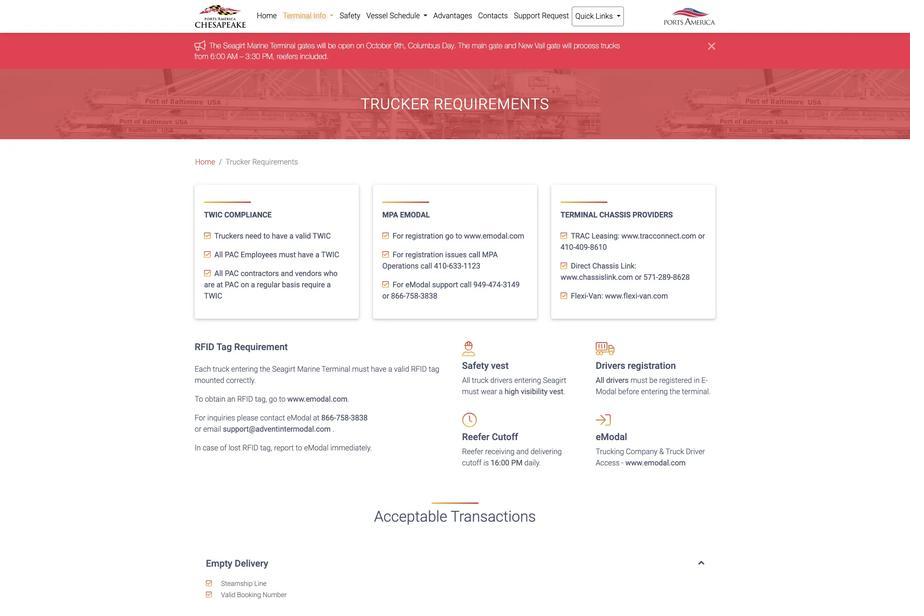 Task type: vqa. For each thing, say whether or not it's contained in the screenshot.
brokers
no



Task type: describe. For each thing, give the bounding box(es) containing it.
check square image for all pac employees must have a twic
[[204, 251, 211, 259]]

support request
[[514, 11, 569, 20]]

410- inside trac leasing: www.tracconnect.com or 410-409-8610
[[561, 243, 576, 252]]

check square image for flexi-van:
[[561, 293, 568, 300]]

a down contractors
[[251, 281, 255, 290]]

www.tracconnect.com link
[[622, 232, 697, 241]]

2 gate from the left
[[548, 41, 561, 50]]

be inside the seagirt marine terminal gates will be open on october 9th, columbus day. the main gate and new vail gate will process trucks from 6:00 am – 3:30 pm, reefers included.
[[328, 41, 337, 50]]

to up contact
[[279, 395, 286, 404]]

1 the from the left
[[210, 41, 222, 50]]

trucking
[[596, 448, 625, 457]]

email
[[203, 425, 221, 434]]

leasing:
[[592, 232, 620, 241]]

1 vertical spatial vest
[[550, 388, 564, 397]]

direct chassis link: www.chassislink.com or 571-289-8628
[[561, 262, 690, 282]]

request
[[542, 11, 569, 20]]

2 horizontal spatial .
[[564, 388, 566, 397]]

and inside all pac contractors and vendors who are at pac on a regular basis require a twic
[[281, 270, 293, 278]]

terminal info link
[[280, 7, 337, 25]]

be inside must be registered in e- modal before entering the terminal.
[[650, 377, 658, 385]]

check square image for for registration issues call mpa operations call
[[383, 251, 389, 259]]

2 vertical spatial www.emodal.com
[[626, 459, 686, 468]]

at inside all pac contractors and vendors who are at pac on a regular basis require a twic
[[217, 281, 223, 290]]

1 horizontal spatial have
[[298, 251, 314, 260]]

transactions
[[451, 508, 536, 526]]

require
[[302, 281, 325, 290]]

rfid right lost
[[243, 444, 259, 453]]

0 vertical spatial www.emodal.com link
[[464, 232, 525, 241]]

cutoff
[[492, 432, 519, 443]]

trucking company & truck driver access -
[[596, 448, 705, 468]]

the seagirt marine terminal gates will be open on october 9th, columbus day. the main gate and new vail gate will process trucks from 6:00 am – 3:30 pm, reefers included. alert
[[0, 33, 911, 69]]

571-289-8628 link
[[644, 273, 690, 282]]

in
[[195, 444, 201, 453]]

0 horizontal spatial go
[[269, 395, 277, 404]]

issues
[[446, 251, 467, 260]]

link:
[[621, 262, 637, 271]]

safety for safety
[[340, 11, 361, 20]]

day.
[[443, 41, 457, 50]]

access
[[596, 459, 620, 468]]

rfid inside each truck entering the seagirt marine terminal must have a valid rfid tag mounted correctly.
[[411, 365, 427, 374]]

0 horizontal spatial 410-
[[434, 262, 449, 271]]

. inside for inquiries please contact emodal at 866-758-3838 or email support@adventintermodal.com .
[[333, 425, 335, 434]]

all drivers
[[596, 377, 629, 385]]

must be registered in e- modal before entering the terminal.
[[596, 377, 711, 397]]

empty
[[206, 558, 233, 570]]

reefer for reefer cutoff
[[462, 432, 490, 443]]

1 gate from the left
[[489, 41, 503, 50]]

check square image for truckers need to have a valid twic
[[204, 232, 211, 240]]

operations
[[383, 262, 419, 271]]

rfid tag requirement
[[195, 342, 288, 353]]

mpa inside "for registration issues call mpa operations call"
[[482, 251, 498, 260]]

drivers
[[596, 361, 626, 372]]

1 vertical spatial home link
[[195, 157, 215, 168]]

safety link
[[337, 7, 364, 25]]

chassis for providers
[[600, 211, 631, 220]]

trac leasing: www.tracconnect.com or 410-409-8610
[[561, 232, 706, 252]]

call for support
[[460, 281, 472, 290]]

direct
[[571, 262, 591, 271]]

0 vertical spatial valid
[[296, 232, 311, 241]]

1 vertical spatial 866-758-3838 link
[[322, 414, 368, 423]]

reefer for reefer receiving and delivering cutoff is
[[462, 448, 484, 457]]

www.tracconnect.com
[[622, 232, 697, 241]]

advantages link
[[431, 7, 476, 25]]

the seagirt marine terminal gates will be open on october 9th, columbus day. the main gate and new vail gate will process trucks from 6:00 am – 3:30 pm, reefers included.
[[195, 41, 621, 60]]

in case of lost rfid tag, report to emodal immediately.
[[195, 444, 372, 453]]

0 vertical spatial requirements
[[434, 95, 550, 113]]

at inside for inquiries please contact emodal at 866-758-3838 or email support@adventintermodal.com .
[[313, 414, 320, 423]]

pac for employees
[[225, 251, 239, 260]]

tag
[[217, 342, 232, 353]]

16:00
[[491, 459, 510, 468]]

1 vertical spatial call
[[421, 262, 433, 271]]

0 horizontal spatial trucker requirements
[[226, 158, 298, 167]]

quick
[[576, 12, 594, 21]]

columbus
[[409, 41, 441, 50]]

289-
[[659, 273, 673, 282]]

check square image for direct chassis link:
[[561, 263, 568, 270]]

providers
[[633, 211, 673, 220]]

for inquiries please contact emodal at 866-758-3838 or email support@adventintermodal.com .
[[195, 414, 368, 434]]

1 vertical spatial trucker
[[226, 158, 251, 167]]

0 vertical spatial trucker
[[361, 95, 430, 113]]

0 vertical spatial 866-758-3838 link
[[391, 292, 438, 301]]

delivering
[[531, 448, 562, 457]]

contact
[[260, 414, 285, 423]]

0 vertical spatial home
[[257, 11, 277, 20]]

wear
[[481, 388, 497, 397]]

line
[[254, 581, 267, 588]]

truckers need to have a valid twic
[[215, 232, 331, 241]]

reefers
[[277, 52, 299, 60]]

empty delivery
[[206, 558, 268, 570]]

1 vertical spatial tag,
[[260, 444, 272, 453]]

each truck entering the seagirt marine terminal must have a valid rfid tag mounted correctly.
[[195, 365, 440, 385]]

delivery
[[235, 558, 268, 570]]

in
[[694, 377, 700, 385]]

correctly.
[[226, 377, 256, 385]]

all pac contractors and vendors who are at pac on a regular basis require a twic
[[204, 270, 338, 301]]

8610
[[590, 243, 607, 252]]

terminal info
[[283, 11, 328, 20]]

must inside must be registered in e- modal before entering the terminal.
[[631, 377, 648, 385]]

check square image for all pac contractors and vendors who are at pac on a regular basis require a twic
[[204, 270, 211, 278]]

1 horizontal spatial .
[[348, 395, 350, 404]]

for for for registration go to www.emodal.com
[[393, 232, 404, 241]]

pm
[[512, 459, 523, 468]]

support
[[514, 11, 540, 20]]

2 drivers from the left
[[607, 377, 629, 385]]

0 vertical spatial vest
[[491, 361, 509, 372]]

reefer cutoff
[[462, 432, 519, 443]]

new
[[519, 41, 533, 50]]

entering inside must be registered in e- modal before entering the terminal.
[[642, 388, 668, 397]]

lost
[[229, 444, 241, 453]]

www.emodal.com link for each truck entering the seagirt marine terminal must have a valid rfid tag mounted correctly.
[[288, 395, 348, 404]]

e-
[[702, 377, 708, 385]]

main
[[472, 41, 487, 50]]

for registration go to www.emodal.com
[[393, 232, 525, 241]]

close image
[[709, 41, 716, 52]]

vail
[[535, 41, 545, 50]]

acceptable
[[374, 508, 448, 526]]

process
[[574, 41, 600, 50]]

check square image for for emodal support call
[[383, 281, 389, 289]]

registration for for registration go to www.emodal.com
[[406, 232, 444, 241]]

gates
[[298, 41, 315, 50]]

high
[[505, 388, 519, 397]]

empty delivery link
[[206, 558, 705, 570]]

for for for registration issues call mpa operations call
[[393, 251, 404, 260]]

check square image for for registration go to
[[383, 232, 389, 240]]

410-633-1123
[[434, 262, 481, 271]]

bullhorn image
[[195, 40, 210, 51]]

marine inside the seagirt marine terminal gates will be open on october 9th, columbus day. the main gate and new vail gate will process trucks from 6:00 am – 3:30 pm, reefers included.
[[248, 41, 269, 50]]

trac
[[571, 232, 590, 241]]

to up issues
[[456, 232, 463, 241]]

www.flexi-
[[605, 292, 640, 301]]

basis
[[282, 281, 300, 290]]

633-
[[449, 262, 464, 271]]

3149
[[503, 281, 520, 290]]

3 pac from the top
[[225, 281, 239, 290]]

2 will from the left
[[563, 41, 572, 50]]

410-409-8610 link
[[561, 243, 607, 252]]

obtain
[[205, 395, 226, 404]]

www.emodal.com link for emodal
[[626, 459, 686, 468]]

0 horizontal spatial www.emodal.com
[[288, 395, 348, 404]]

safety for safety vest
[[462, 361, 489, 372]]

info
[[314, 11, 326, 20]]

contacts link
[[476, 7, 511, 25]]

0 vertical spatial tag,
[[255, 395, 267, 404]]

16:00 pm daily.
[[491, 459, 541, 468]]

0 horizontal spatial requirements
[[252, 158, 298, 167]]

twic inside all pac contractors and vendors who are at pac on a regular basis require a twic
[[204, 292, 222, 301]]

drivers registration
[[596, 361, 676, 372]]

all truck drivers entering seagirt must wear a
[[462, 377, 567, 397]]

3838 inside "for emodal support call 949-474-3149 or 866-758-3838"
[[421, 292, 438, 301]]

410-633-1123 link
[[434, 262, 481, 271]]

a inside each truck entering the seagirt marine terminal must have a valid rfid tag mounted correctly.
[[389, 365, 393, 374]]

8628
[[673, 273, 690, 282]]

contacts
[[479, 11, 508, 20]]

1 horizontal spatial www.emodal.com
[[464, 232, 525, 241]]

schedule
[[390, 11, 420, 20]]

0 vertical spatial go
[[446, 232, 454, 241]]



Task type: locate. For each thing, give the bounding box(es) containing it.
go
[[446, 232, 454, 241], [269, 395, 277, 404]]

at
[[217, 281, 223, 290], [313, 414, 320, 423]]

1 horizontal spatial go
[[446, 232, 454, 241]]

chassis
[[600, 211, 631, 220], [593, 262, 619, 271]]

immediately.
[[331, 444, 372, 453]]

for down mpa emodal
[[393, 232, 404, 241]]

go up contact
[[269, 395, 277, 404]]

will up included.
[[317, 41, 326, 50]]

vessel schedule
[[367, 11, 422, 20]]

0 horizontal spatial have
[[272, 232, 288, 241]]

to right report
[[296, 444, 302, 453]]

0 vertical spatial trucker requirements
[[361, 95, 550, 113]]

gate right vail on the right of the page
[[548, 41, 561, 50]]

all inside all truck drivers entering seagirt must wear a
[[462, 377, 470, 385]]

for inside "for emodal support call 949-474-3149 or 866-758-3838"
[[393, 281, 404, 290]]

0 vertical spatial call
[[469, 251, 481, 260]]

open
[[339, 41, 355, 50]]

registration down mpa emodal
[[406, 232, 444, 241]]

2 vertical spatial call
[[460, 281, 472, 290]]

all down safety vest at the bottom
[[462, 377, 470, 385]]

and inside the seagirt marine terminal gates will be open on october 9th, columbus day. the main gate and new vail gate will process trucks from 6:00 am – 3:30 pm, reefers included.
[[505, 41, 517, 50]]

1 vertical spatial 866-
[[322, 414, 336, 423]]

0 horizontal spatial seagirt
[[224, 41, 246, 50]]

or inside "for emodal support call 949-474-3149 or 866-758-3838"
[[383, 292, 389, 301]]

0 horizontal spatial www.emodal.com link
[[288, 395, 348, 404]]

chassis up leasing:
[[600, 211, 631, 220]]

call for issues
[[469, 251, 481, 260]]

0 vertical spatial reefer
[[462, 432, 490, 443]]

safety
[[340, 11, 361, 20], [462, 361, 489, 372]]

mpa
[[383, 211, 398, 220], [482, 251, 498, 260]]

check square image
[[204, 232, 211, 240], [561, 232, 568, 240], [383, 251, 389, 259], [561, 293, 568, 300]]

866- inside "for emodal support call 949-474-3149 or 866-758-3838"
[[391, 292, 406, 301]]

entering inside all truck drivers entering seagirt must wear a
[[515, 377, 542, 385]]

1 vertical spatial the
[[670, 388, 681, 397]]

seagirt for each
[[272, 365, 296, 374]]

to
[[264, 232, 270, 241], [456, 232, 463, 241], [279, 395, 286, 404], [296, 444, 302, 453]]

866-758-3838 link up immediately.
[[322, 414, 368, 423]]

www.emodal.com link down each truck entering the seagirt marine terminal must have a valid rfid tag mounted correctly.
[[288, 395, 348, 404]]

entering up visibility
[[515, 377, 542, 385]]

flexi-
[[571, 292, 589, 301]]

chassis inside direct chassis link: www.chassislink.com or 571-289-8628
[[593, 262, 619, 271]]

0 vertical spatial 3838
[[421, 292, 438, 301]]

entering up the "correctly."
[[231, 365, 258, 374]]

for down operations
[[393, 281, 404, 290]]

to right need
[[264, 232, 270, 241]]

all for all pac employees must have a twic
[[215, 251, 223, 260]]

all for all truck drivers entering seagirt must wear a
[[462, 377, 470, 385]]

will left process
[[563, 41, 572, 50]]

0 horizontal spatial truck
[[213, 365, 230, 374]]

check square image left the truckers
[[204, 232, 211, 240]]

call left '949-'
[[460, 281, 472, 290]]

0 horizontal spatial safety
[[340, 11, 361, 20]]

410- down issues
[[434, 262, 449, 271]]

the inside each truck entering the seagirt marine terminal must have a valid rfid tag mounted correctly.
[[260, 365, 270, 374]]

all
[[215, 251, 223, 260], [215, 270, 223, 278], [462, 377, 470, 385], [596, 377, 605, 385]]

0 vertical spatial have
[[272, 232, 288, 241]]

or inside trac leasing: www.tracconnect.com or 410-409-8610
[[699, 232, 706, 241]]

or left email
[[195, 425, 202, 434]]

1 horizontal spatial home link
[[254, 7, 280, 25]]

cutoff
[[462, 459, 482, 468]]

410- down trac
[[561, 243, 576, 252]]

and inside reefer receiving and delivering cutoff is
[[517, 448, 529, 457]]

0 horizontal spatial 866-758-3838 link
[[322, 414, 368, 423]]

the
[[260, 365, 270, 374], [670, 388, 681, 397]]

terminal.
[[682, 388, 711, 397]]

the right day.
[[459, 41, 470, 50]]

truck for all
[[472, 377, 489, 385]]

all up are
[[215, 270, 223, 278]]

2 vertical spatial have
[[371, 365, 387, 374]]

angle down image
[[699, 558, 705, 568]]

the down requirement
[[260, 365, 270, 374]]

. up immediately.
[[333, 425, 335, 434]]

www.emodal.com link up '1123'
[[464, 232, 525, 241]]

1 horizontal spatial requirements
[[434, 95, 550, 113]]

1 horizontal spatial 866-
[[391, 292, 406, 301]]

be left "registered" on the bottom right of the page
[[650, 377, 658, 385]]

1 horizontal spatial trucker requirements
[[361, 95, 550, 113]]

a inside all truck drivers entering seagirt must wear a
[[499, 388, 503, 397]]

from
[[195, 52, 209, 60]]

0 vertical spatial 866-
[[391, 292, 406, 301]]

1 vertical spatial on
[[241, 281, 249, 290]]

410-
[[561, 243, 576, 252], [434, 262, 449, 271]]

2 vertical spatial registration
[[628, 361, 676, 372]]

all for all drivers
[[596, 377, 605, 385]]

terminal inside each truck entering the seagirt marine terminal must have a valid rfid tag mounted correctly.
[[322, 365, 351, 374]]

1 pac from the top
[[225, 251, 239, 260]]

1 vertical spatial pac
[[225, 270, 239, 278]]

all for all pac contractors and vendors who are at pac on a regular basis require a twic
[[215, 270, 223, 278]]

valid left tag
[[394, 365, 410, 374]]

safety up the wear
[[462, 361, 489, 372]]

check square image
[[383, 232, 389, 240], [204, 251, 211, 259], [561, 263, 568, 270], [204, 270, 211, 278], [383, 281, 389, 289]]

and up basis
[[281, 270, 293, 278]]

0 horizontal spatial be
[[328, 41, 337, 50]]

2 horizontal spatial entering
[[642, 388, 668, 397]]

0 horizontal spatial valid
[[296, 232, 311, 241]]

for inside "for registration issues call mpa operations call"
[[393, 251, 404, 260]]

1 horizontal spatial the
[[459, 41, 470, 50]]

2 vertical spatial www.emodal.com link
[[626, 459, 686, 468]]

1 vertical spatial requirements
[[252, 158, 298, 167]]

for up operations
[[393, 251, 404, 260]]

seagirt inside each truck entering the seagirt marine terminal must have a valid rfid tag mounted correctly.
[[272, 365, 296, 374]]

truckers
[[215, 232, 243, 241]]

registration up operations
[[406, 251, 444, 260]]

0 horizontal spatial 3838
[[351, 414, 368, 423]]

a left high
[[499, 388, 503, 397]]

1 horizontal spatial trucker
[[361, 95, 430, 113]]

1 drivers from the left
[[491, 377, 513, 385]]

call
[[469, 251, 481, 260], [421, 262, 433, 271], [460, 281, 472, 290]]

0 vertical spatial 410-
[[561, 243, 576, 252]]

company
[[626, 448, 658, 457]]

reefer inside reefer receiving and delivering cutoff is
[[462, 448, 484, 457]]

0 vertical spatial mpa
[[383, 211, 398, 220]]

pac down the truckers
[[225, 251, 239, 260]]

links
[[596, 12, 613, 21]]

seagirt
[[224, 41, 246, 50], [272, 365, 296, 374], [543, 377, 567, 385]]

1123
[[464, 262, 481, 271]]

tag,
[[255, 395, 267, 404], [260, 444, 272, 453]]

chassis up 'www.chassislink.com'
[[593, 262, 619, 271]]

949-474-3149 link
[[474, 281, 520, 290]]

on right the open
[[357, 41, 365, 50]]

0 vertical spatial truck
[[213, 365, 230, 374]]

to
[[195, 395, 203, 404]]

0 horizontal spatial drivers
[[491, 377, 513, 385]]

seagirt inside the seagirt marine terminal gates will be open on october 9th, columbus day. the main gate and new vail gate will process trucks from 6:00 am – 3:30 pm, reefers included.
[[224, 41, 246, 50]]

vest up all truck drivers entering seagirt must wear a
[[491, 361, 509, 372]]

support request link
[[511, 7, 572, 25]]

2 the from the left
[[459, 41, 470, 50]]

0 vertical spatial home link
[[254, 7, 280, 25]]

call up '1123'
[[469, 251, 481, 260]]

drivers up high
[[491, 377, 513, 385]]

www.emodal.com down &
[[626, 459, 686, 468]]

and left new
[[505, 41, 517, 50]]

drivers
[[491, 377, 513, 385], [607, 377, 629, 385]]

0 horizontal spatial will
[[317, 41, 326, 50]]

truck inside all truck drivers entering seagirt must wear a
[[472, 377, 489, 385]]

1 vertical spatial home
[[195, 158, 215, 167]]

866- inside for inquiries please contact emodal at 866-758-3838 or email support@adventintermodal.com .
[[322, 414, 336, 423]]

0 vertical spatial www.emodal.com
[[464, 232, 525, 241]]

2 horizontal spatial have
[[371, 365, 387, 374]]

the inside must be registered in e- modal before entering the terminal.
[[670, 388, 681, 397]]

0 vertical spatial seagirt
[[224, 41, 246, 50]]

a up 'vendors'
[[316, 251, 320, 260]]

866- down operations
[[391, 292, 406, 301]]

2 horizontal spatial www.emodal.com
[[626, 459, 686, 468]]

support@adventintermodal.com link
[[223, 425, 333, 434]]

must
[[279, 251, 296, 260], [352, 365, 369, 374], [631, 377, 648, 385], [462, 388, 479, 397]]

1 horizontal spatial marine
[[297, 365, 320, 374]]

quick links link
[[572, 7, 624, 26]]

at up support@adventintermodal.com link
[[313, 414, 320, 423]]

must inside all truck drivers entering seagirt must wear a
[[462, 388, 479, 397]]

chassis for link:
[[593, 262, 619, 271]]

2 vertical spatial seagirt
[[543, 377, 567, 385]]

terminal inside the seagirt marine terminal gates will be open on october 9th, columbus day. the main gate and new vail gate will process trucks from 6:00 am – 3:30 pm, reefers included.
[[271, 41, 296, 50]]

call inside "for emodal support call 949-474-3149 or 866-758-3838"
[[460, 281, 472, 290]]

1 horizontal spatial valid
[[394, 365, 410, 374]]

. down each truck entering the seagirt marine terminal must have a valid rfid tag mounted correctly.
[[348, 395, 350, 404]]

1 horizontal spatial truck
[[472, 377, 489, 385]]

seagirt for all
[[543, 377, 567, 385]]

–
[[240, 52, 244, 60]]

emodal inside for inquiries please contact emodal at 866-758-3838 or email support@adventintermodal.com .
[[287, 414, 312, 423]]

www.chassislink.com
[[561, 273, 633, 282]]

3838 down support on the top
[[421, 292, 438, 301]]

1 horizontal spatial vest
[[550, 388, 564, 397]]

requirements
[[434, 95, 550, 113], [252, 158, 298, 167]]

all inside all pac contractors and vendors who are at pac on a regular basis require a twic
[[215, 270, 223, 278]]

seagirt down requirement
[[272, 365, 296, 374]]

have inside each truck entering the seagirt marine terminal must have a valid rfid tag mounted correctly.
[[371, 365, 387, 374]]

drivers inside all truck drivers entering seagirt must wear a
[[491, 377, 513, 385]]

seagirt up high visibility vest .
[[543, 377, 567, 385]]

truck inside each truck entering the seagirt marine terminal must have a valid rfid tag mounted correctly.
[[213, 365, 230, 374]]

a left tag
[[389, 365, 393, 374]]

1 horizontal spatial will
[[563, 41, 572, 50]]

1 horizontal spatial 866-758-3838 link
[[391, 292, 438, 301]]

1 vertical spatial be
[[650, 377, 658, 385]]

advantages
[[434, 11, 473, 20]]

0 vertical spatial the
[[260, 365, 270, 374]]

on inside all pac contractors and vendors who are at pac on a regular basis require a twic
[[241, 281, 249, 290]]

seagirt inside all truck drivers entering seagirt must wear a
[[543, 377, 567, 385]]

check square image left flexi-
[[561, 293, 568, 300]]

for inside for inquiries please contact emodal at 866-758-3838 or email support@adventintermodal.com .
[[195, 414, 206, 423]]

acceptable transactions
[[374, 508, 536, 526]]

truck for each
[[213, 365, 230, 374]]

van.com
[[640, 292, 668, 301]]

all down the truckers
[[215, 251, 223, 260]]

1 vertical spatial and
[[281, 270, 293, 278]]

to obtain an rfid tag, go to www.emodal.com .
[[195, 395, 350, 404]]

3838 inside for inquiries please contact emodal at 866-758-3838 or email support@adventintermodal.com .
[[351, 414, 368, 423]]

1 will from the left
[[317, 41, 326, 50]]

pac right are
[[225, 281, 239, 290]]

.
[[564, 388, 566, 397], [348, 395, 350, 404], [333, 425, 335, 434]]

entering inside each truck entering the seagirt marine terminal must have a valid rfid tag mounted correctly.
[[231, 365, 258, 374]]

go up issues
[[446, 232, 454, 241]]

or inside for inquiries please contact emodal at 866-758-3838 or email support@adventintermodal.com .
[[195, 425, 202, 434]]

758- up immediately.
[[336, 414, 351, 423]]

check square image for trac leasing:
[[561, 232, 568, 240]]

1 horizontal spatial entering
[[515, 377, 542, 385]]

gate
[[489, 41, 503, 50], [548, 41, 561, 50]]

rfid left the tag
[[195, 342, 215, 353]]

on down contractors
[[241, 281, 249, 290]]

409-
[[576, 243, 590, 252]]

866-758-3838 link down operations
[[391, 292, 438, 301]]

0 vertical spatial safety
[[340, 11, 361, 20]]

report
[[274, 444, 294, 453]]

0 horizontal spatial at
[[217, 281, 223, 290]]

1 horizontal spatial seagirt
[[272, 365, 296, 374]]

support
[[433, 281, 458, 290]]

0 horizontal spatial home
[[195, 158, 215, 167]]

receiving
[[486, 448, 515, 457]]

truck
[[213, 365, 230, 374], [472, 377, 489, 385]]

and up pm
[[517, 448, 529, 457]]

marine
[[248, 41, 269, 50], [297, 365, 320, 374]]

rfid left tag
[[411, 365, 427, 374]]

must inside each truck entering the seagirt marine terminal must have a valid rfid tag mounted correctly.
[[352, 365, 369, 374]]

emodal
[[400, 211, 430, 220], [406, 281, 431, 290], [287, 414, 312, 423], [596, 432, 628, 443], [304, 444, 329, 453]]

registration
[[406, 232, 444, 241], [406, 251, 444, 260], [628, 361, 676, 372]]

2 vertical spatial entering
[[642, 388, 668, 397]]

. right visibility
[[564, 388, 566, 397]]

or left 571-
[[635, 273, 642, 282]]

rfid right an
[[237, 395, 253, 404]]

tag, left report
[[260, 444, 272, 453]]

on
[[357, 41, 365, 50], [241, 281, 249, 290]]

regular
[[257, 281, 280, 290]]

twic compliance
[[204, 211, 272, 220]]

0 vertical spatial at
[[217, 281, 223, 290]]

the down "registered" on the bottom right of the page
[[670, 388, 681, 397]]

of
[[220, 444, 227, 453]]

www.emodal.com down each truck entering the seagirt marine terminal must have a valid rfid tag mounted correctly.
[[288, 395, 348, 404]]

valid up the 'all pac employees must have a twic'
[[296, 232, 311, 241]]

1 vertical spatial at
[[313, 414, 320, 423]]

0 horizontal spatial entering
[[231, 365, 258, 374]]

for for for emodal support call 949-474-3149 or 866-758-3838
[[393, 281, 404, 290]]

tag, up contact
[[255, 395, 267, 404]]

0 horizontal spatial gate
[[489, 41, 503, 50]]

758- inside for inquiries please contact emodal at 866-758-3838 or email support@adventintermodal.com .
[[336, 414, 351, 423]]

0 horizontal spatial mpa
[[383, 211, 398, 220]]

registration up must be registered in e- modal before entering the terminal.
[[628, 361, 676, 372]]

registration inside "for registration issues call mpa operations call"
[[406, 251, 444, 260]]

marine inside each truck entering the seagirt marine terminal must have a valid rfid tag mounted correctly.
[[297, 365, 320, 374]]

0 horizontal spatial 758-
[[336, 414, 351, 423]]

each
[[195, 365, 211, 374]]

a up the 'all pac employees must have a twic'
[[290, 232, 294, 241]]

daily.
[[525, 459, 541, 468]]

employees
[[241, 251, 277, 260]]

www.emodal.com link
[[464, 232, 525, 241], [288, 395, 348, 404], [626, 459, 686, 468]]

www.emodal.com
[[464, 232, 525, 241], [288, 395, 348, 404], [626, 459, 686, 468]]

1 horizontal spatial www.emodal.com link
[[464, 232, 525, 241]]

who
[[324, 270, 338, 278]]

drivers up before on the bottom of page
[[607, 377, 629, 385]]

&
[[660, 448, 664, 457]]

valid inside each truck entering the seagirt marine terminal must have a valid rfid tag mounted correctly.
[[394, 365, 410, 374]]

the up 6:00 at the top left
[[210, 41, 222, 50]]

1 vertical spatial mpa
[[482, 251, 498, 260]]

758- down operations
[[406, 292, 421, 301]]

1 horizontal spatial mpa
[[482, 251, 498, 260]]

758-
[[406, 292, 421, 301], [336, 414, 351, 423]]

1 vertical spatial www.emodal.com link
[[288, 395, 348, 404]]

modal
[[596, 388, 617, 397]]

inquiries
[[208, 414, 235, 423]]

a down who
[[327, 281, 331, 290]]

0 vertical spatial registration
[[406, 232, 444, 241]]

emodal inside "for emodal support call 949-474-3149 or 866-758-3838"
[[406, 281, 431, 290]]

1 vertical spatial 758-
[[336, 414, 351, 423]]

terminal chassis providers
[[561, 211, 673, 220]]

pac for contractors
[[225, 270, 239, 278]]

truck up 'mounted'
[[213, 365, 230, 374]]

truck up the wear
[[472, 377, 489, 385]]

quick links
[[576, 12, 615, 21]]

before
[[619, 388, 640, 397]]

1 vertical spatial seagirt
[[272, 365, 296, 374]]

mounted
[[195, 377, 224, 385]]

9th,
[[394, 41, 406, 50]]

2 horizontal spatial seagirt
[[543, 377, 567, 385]]

3838 up immediately.
[[351, 414, 368, 423]]

registration for drivers registration
[[628, 361, 676, 372]]

www.emodal.com up '1123'
[[464, 232, 525, 241]]

the seagirt marine terminal gates will be open on october 9th, columbus day. the main gate and new vail gate will process trucks from 6:00 am – 3:30 pm, reefers included. link
[[195, 41, 621, 60]]

758- inside "for emodal support call 949-474-3149 or 866-758-3838"
[[406, 292, 421, 301]]

for for for inquiries please contact emodal at 866-758-3838 or email support@adventintermodal.com .
[[195, 414, 206, 423]]

1 horizontal spatial on
[[357, 41, 365, 50]]

1 horizontal spatial gate
[[548, 41, 561, 50]]

gate right main at top
[[489, 41, 503, 50]]

or inside direct chassis link: www.chassislink.com or 571-289-8628
[[635, 273, 642, 282]]

be left the open
[[328, 41, 337, 50]]

vest right visibility
[[550, 388, 564, 397]]

for registration issues call mpa operations call
[[383, 251, 498, 271]]

2 pac from the top
[[225, 270, 239, 278]]

registration for for registration issues call mpa operations call
[[406, 251, 444, 260]]

0 horizontal spatial marine
[[248, 41, 269, 50]]

on inside the seagirt marine terminal gates will be open on october 9th, columbus day. the main gate and new vail gate will process trucks from 6:00 am – 3:30 pm, reefers included.
[[357, 41, 365, 50]]

www.emodal.com link down &
[[626, 459, 686, 468]]

2 vertical spatial and
[[517, 448, 529, 457]]

474-
[[489, 281, 503, 290]]

terminal
[[283, 11, 312, 20], [271, 41, 296, 50], [561, 211, 598, 220], [322, 365, 351, 374]]

call right operations
[[421, 262, 433, 271]]

included.
[[301, 52, 329, 60]]

safety left vessel
[[340, 11, 361, 20]]

1 vertical spatial entering
[[515, 377, 542, 385]]

all pac employees must have a twic
[[215, 251, 340, 260]]

check square image left trac
[[561, 232, 568, 240]]

1 vertical spatial safety
[[462, 361, 489, 372]]

1 horizontal spatial the
[[670, 388, 681, 397]]

2 reefer from the top
[[462, 448, 484, 457]]

seagirt up am
[[224, 41, 246, 50]]

check square image up operations
[[383, 251, 389, 259]]

1 vertical spatial registration
[[406, 251, 444, 260]]

or right 'www.tracconnect.com' link
[[699, 232, 706, 241]]

1 reefer from the top
[[462, 432, 490, 443]]

entering down "registered" on the bottom right of the page
[[642, 388, 668, 397]]

or down operations
[[383, 292, 389, 301]]

1 horizontal spatial 410-
[[561, 243, 576, 252]]

all up modal
[[596, 377, 605, 385]]

866- up immediately.
[[322, 414, 336, 423]]

for up email
[[195, 414, 206, 423]]

at right are
[[217, 281, 223, 290]]

1 vertical spatial have
[[298, 251, 314, 260]]

1 vertical spatial chassis
[[593, 262, 619, 271]]

866-758-3838 link
[[391, 292, 438, 301], [322, 414, 368, 423]]

571-
[[644, 273, 659, 282]]

pac left contractors
[[225, 270, 239, 278]]

1 vertical spatial www.emodal.com
[[288, 395, 348, 404]]

0 horizontal spatial 866-
[[322, 414, 336, 423]]

0 horizontal spatial the
[[260, 365, 270, 374]]

am
[[227, 52, 238, 60]]



